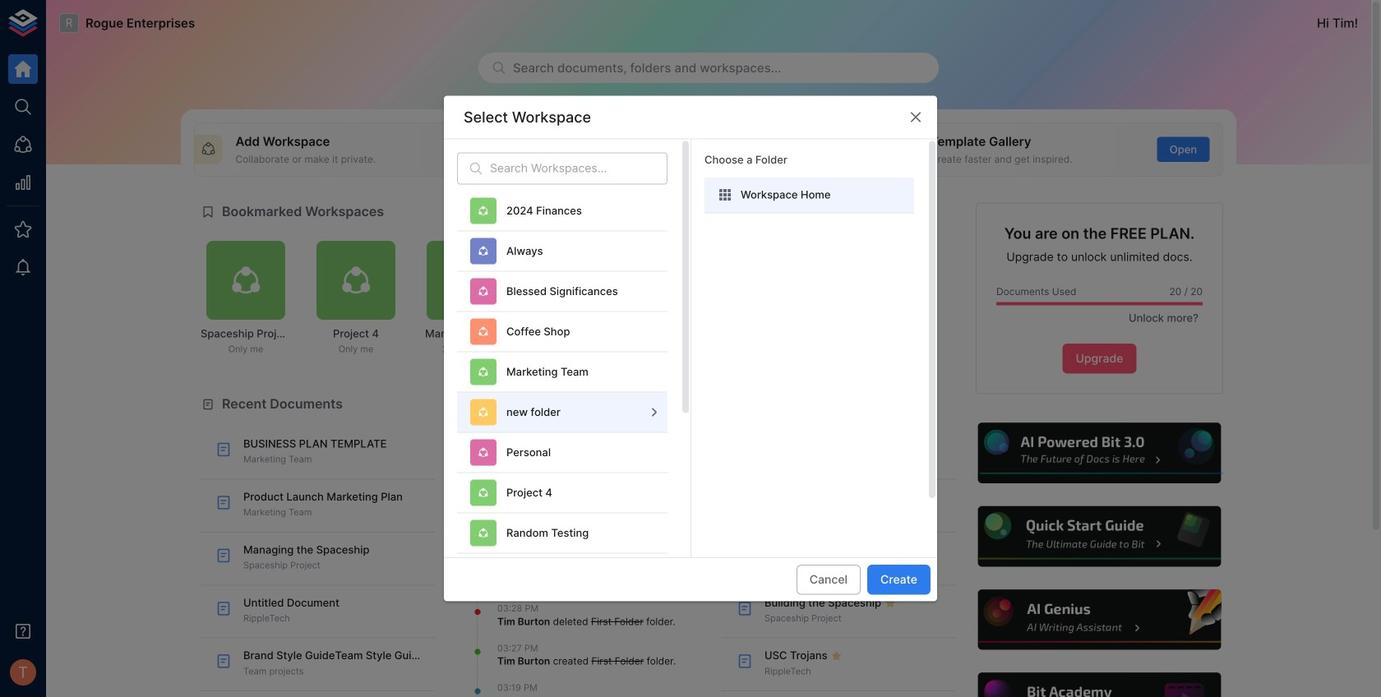 Task type: describe. For each thing, give the bounding box(es) containing it.
Search Workspaces... text field
[[490, 152, 668, 185]]

1 help image from the top
[[976, 421, 1224, 486]]

4 help image from the top
[[976, 671, 1224, 697]]

2 help image from the top
[[976, 504, 1224, 569]]

3 help image from the top
[[976, 587, 1224, 653]]



Task type: vqa. For each thing, say whether or not it's contained in the screenshot.
help image
yes



Task type: locate. For each thing, give the bounding box(es) containing it.
dialog
[[444, 96, 937, 697]]

help image
[[976, 421, 1224, 486], [976, 504, 1224, 569], [976, 587, 1224, 653], [976, 671, 1224, 697]]



